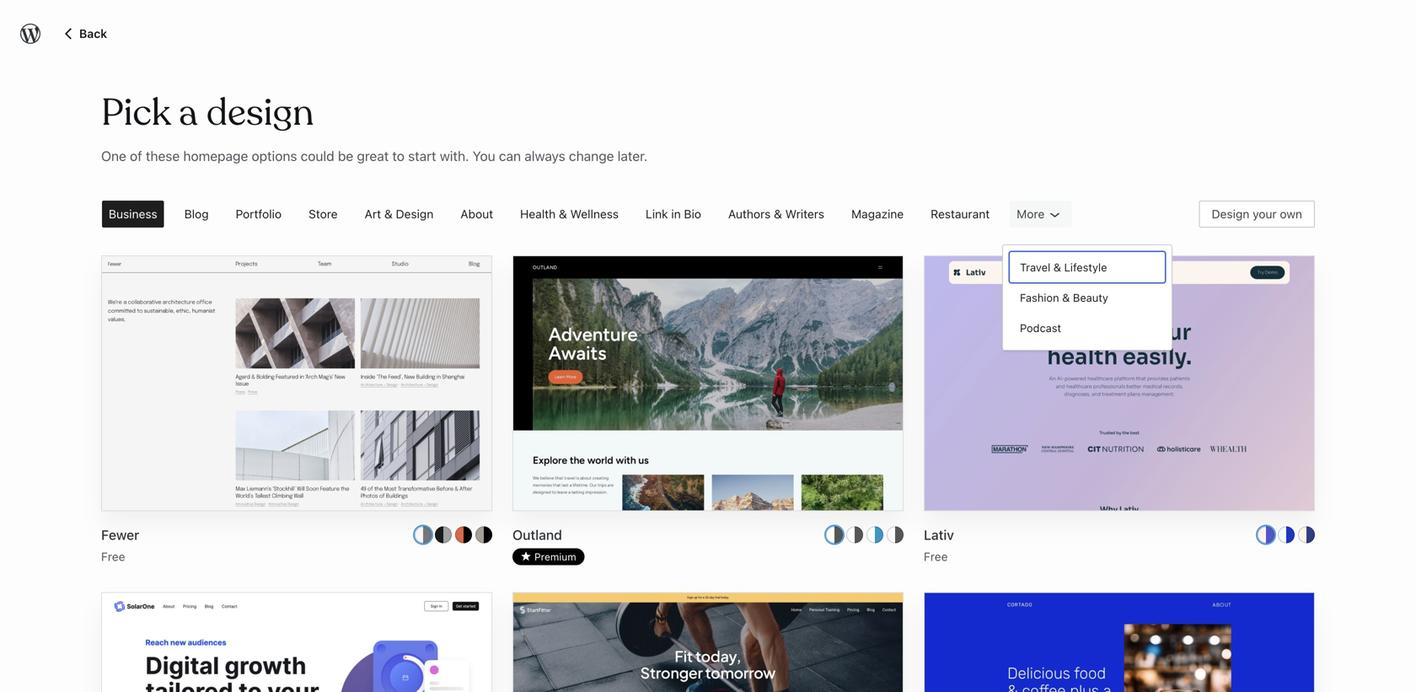 Task type: locate. For each thing, give the bounding box(es) containing it.
1 horizontal spatial free
[[924, 550, 948, 563]]

design right art
[[396, 207, 434, 221]]

back
[[79, 27, 107, 40]]

& left writers
[[774, 207, 782, 221]]

writers
[[785, 207, 824, 221]]

wellness
[[570, 207, 619, 221]]

free for fewer
[[101, 550, 125, 563]]

design
[[396, 207, 434, 221], [1212, 207, 1250, 221]]

free down fewer
[[101, 550, 125, 563]]

portfolio button
[[222, 194, 295, 234]]

art & design button
[[351, 194, 447, 234]]

fashion & beauty
[[1020, 291, 1108, 304]]

store button
[[295, 194, 351, 234]]

always
[[525, 148, 565, 164]]

cortado image
[[925, 593, 1314, 692]]

of
[[130, 148, 142, 164]]

about button
[[447, 194, 507, 234]]

your
[[1253, 207, 1277, 221]]

magazine
[[851, 207, 904, 221]]

authors & writers button
[[715, 194, 838, 234]]

& right art
[[384, 207, 393, 221]]

outland image
[[513, 256, 903, 692]]

free for lativ
[[924, 550, 948, 563]]

& for wellness
[[559, 207, 567, 221]]

travel & lifestyle
[[1020, 261, 1107, 273]]

1 free from the left
[[101, 550, 125, 563]]

lativ image
[[925, 256, 1314, 692]]

& right health
[[559, 207, 567, 221]]

2 design from the left
[[1212, 207, 1250, 221]]

& inside 'button'
[[1053, 261, 1061, 273]]

could
[[301, 148, 334, 164]]

design your own
[[1212, 207, 1302, 221]]

health & wellness button
[[507, 194, 632, 234]]

blog
[[184, 207, 209, 221]]

0 horizontal spatial free
[[101, 550, 125, 563]]

authors & writers
[[728, 207, 824, 221]]

back button
[[61, 23, 107, 43]]

& left beauty
[[1062, 291, 1070, 304]]

1 design from the left
[[396, 207, 434, 221]]

can
[[499, 148, 521, 164]]

design left your
[[1212, 207, 1250, 221]]

link in bio button
[[632, 194, 715, 234]]

free down lativ
[[924, 550, 948, 563]]

& right 'travel'
[[1053, 261, 1061, 273]]

lifestyle
[[1064, 261, 1107, 273]]

& for writers
[[774, 207, 782, 221]]

& inside button
[[559, 207, 567, 221]]

one of these homepage options could be great to start with. you can always change later.
[[101, 148, 648, 164]]

business button
[[95, 194, 171, 234]]

&
[[384, 207, 393, 221], [559, 207, 567, 221], [774, 207, 782, 221], [1053, 261, 1061, 273], [1062, 291, 1070, 304]]

own
[[1280, 207, 1302, 221]]

bio
[[684, 207, 701, 221]]

business
[[109, 207, 157, 221]]

2 free from the left
[[924, 550, 948, 563]]

free
[[101, 550, 125, 563], [924, 550, 948, 563]]

pick
[[101, 89, 170, 137]]

blog button
[[171, 194, 222, 234]]

0 horizontal spatial design
[[396, 207, 434, 221]]

1 horizontal spatial design
[[1212, 207, 1250, 221]]

one
[[101, 148, 126, 164]]

fashion
[[1020, 291, 1059, 304]]

& for beauty
[[1062, 291, 1070, 304]]

start
[[408, 148, 436, 164]]

podcast button
[[1010, 313, 1165, 343]]

link
[[646, 207, 668, 221]]

premium button
[[513, 548, 585, 565]]

art
[[365, 207, 381, 221]]

group
[[1010, 252, 1165, 343]]



Task type: vqa. For each thing, say whether or not it's contained in the screenshot.
Lativ
yes



Task type: describe. For each thing, give the bounding box(es) containing it.
solarone is a fresh, minimal, and professional wordpress block theme. image
[[102, 593, 491, 692]]

fashion & beauty button
[[1010, 282, 1165, 313]]

homepage
[[183, 148, 248, 164]]

fewer image
[[102, 256, 491, 617]]

a design
[[179, 89, 314, 137]]

travel & lifestyle button
[[1010, 252, 1165, 282]]

more button
[[1003, 194, 1078, 234]]

change later.
[[569, 148, 648, 164]]

group containing travel & lifestyle
[[1010, 252, 1165, 343]]

portfolio
[[236, 207, 282, 221]]

restaurant button
[[917, 194, 1003, 234]]

health & wellness
[[520, 207, 619, 221]]

great
[[357, 148, 389, 164]]

magazine button
[[838, 194, 917, 234]]

podcast
[[1020, 321, 1061, 334]]

& for design
[[384, 207, 393, 221]]

beauty
[[1073, 291, 1108, 304]]

these
[[146, 148, 180, 164]]

fewer
[[101, 527, 139, 543]]

travel
[[1020, 261, 1050, 273]]

health
[[520, 207, 556, 221]]

authors
[[728, 207, 771, 221]]

you
[[473, 148, 495, 164]]

restaurant
[[931, 207, 990, 221]]

design your own button
[[1199, 200, 1315, 227]]

be
[[338, 148, 353, 164]]

in
[[671, 207, 681, 221]]

lativ
[[924, 527, 954, 543]]

pick a design
[[101, 89, 314, 137]]

more
[[1017, 207, 1045, 221]]

art & design
[[365, 207, 434, 221]]

premium
[[534, 551, 576, 563]]

& for lifestyle
[[1053, 261, 1061, 273]]

outland
[[513, 527, 562, 543]]

with.
[[440, 148, 469, 164]]

options
[[252, 148, 297, 164]]

store
[[309, 207, 338, 221]]

to
[[392, 148, 405, 164]]

about
[[460, 207, 493, 221]]

link in bio
[[646, 207, 701, 221]]

startfitter image
[[513, 593, 903, 692]]



